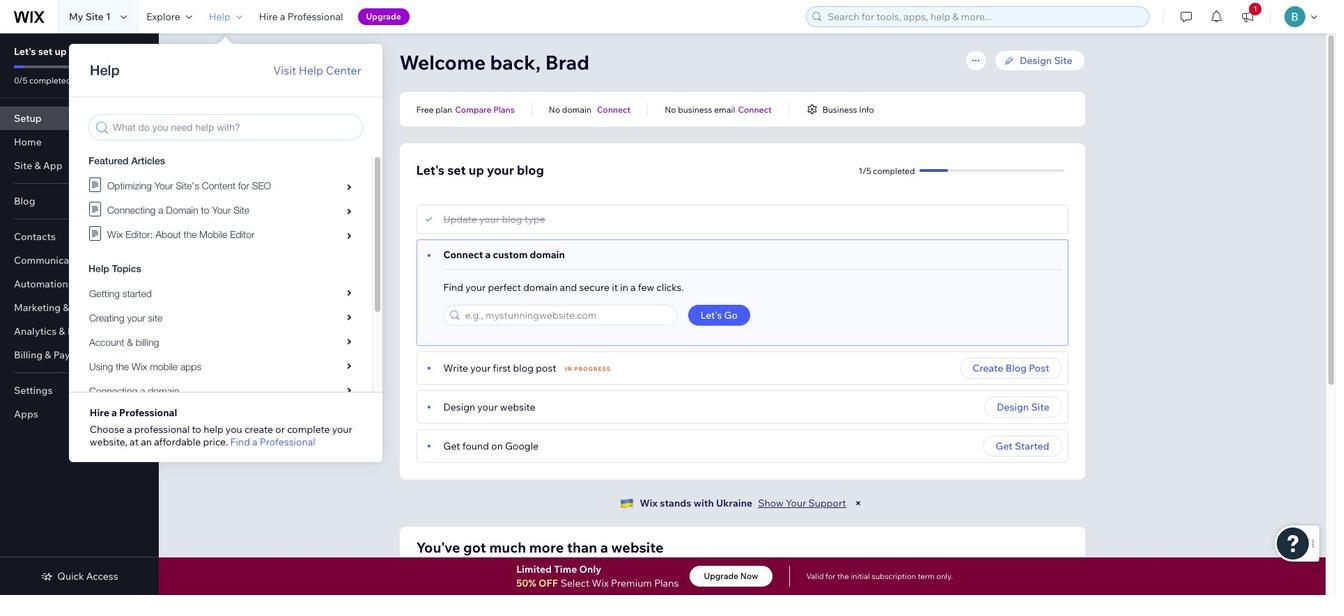 Task type: vqa. For each thing, say whether or not it's contained in the screenshot.
the "Blog" within the create blog post Button
yes



Task type: describe. For each thing, give the bounding box(es) containing it.
e.g., mystunningwebsite.com field
[[461, 306, 672, 325]]

1 horizontal spatial wix
[[640, 497, 658, 510]]

contacts button
[[0, 225, 159, 249]]

let's inside let's go button
[[701, 309, 722, 322]]

get started button
[[983, 436, 1062, 457]]

no domain connect
[[549, 104, 631, 115]]

info
[[859, 104, 874, 115]]

wix inside limited time only 50% off select wix premium plans
[[592, 578, 609, 590]]

progress
[[574, 366, 611, 373]]

& for analytics
[[59, 325, 65, 338]]

design inside button
[[997, 401, 1029, 414]]

you
[[226, 424, 242, 436]]

analytics & reports button
[[0, 320, 159, 343]]

connect link for no business email connect
[[738, 103, 772, 116]]

design down write
[[443, 401, 475, 414]]

upgrade button
[[358, 8, 409, 25]]

1 vertical spatial set
[[447, 162, 466, 178]]

design site inside "link"
[[1020, 54, 1073, 67]]

support
[[809, 497, 846, 510]]

0 vertical spatial plans
[[493, 104, 515, 115]]

create
[[244, 424, 273, 436]]

get for get started
[[996, 440, 1013, 453]]

find your perfect domain and secure it in a few clicks.
[[443, 281, 684, 294]]

get for get found on google
[[443, 440, 460, 453]]

access
[[86, 571, 118, 583]]

blog button
[[0, 189, 159, 213]]

email
[[714, 104, 735, 115]]

first
[[493, 362, 511, 375]]

sidebar element
[[0, 33, 159, 596]]

update
[[443, 213, 477, 226]]

select
[[561, 578, 590, 590]]

clicks.
[[657, 281, 684, 294]]

0 horizontal spatial connect
[[443, 249, 483, 261]]

site inside "link"
[[1054, 54, 1073, 67]]

secure
[[579, 281, 610, 294]]

1 vertical spatial up
[[469, 162, 484, 178]]

1 horizontal spatial let's set up your blog
[[416, 162, 544, 178]]

1/5
[[859, 165, 871, 176]]

blog inside sidebar element
[[92, 45, 113, 58]]

app
[[43, 160, 62, 172]]

valid
[[806, 572, 824, 582]]

domain for custom
[[530, 249, 565, 261]]

0 vertical spatial domain
[[562, 104, 591, 115]]

site & app button
[[0, 154, 159, 178]]

stands
[[660, 497, 691, 510]]

term
[[918, 572, 935, 582]]

limited
[[516, 564, 552, 576]]

1 vertical spatial hire a professional
[[90, 407, 177, 419]]

wix stands with ukraine show your support
[[640, 497, 846, 510]]

site inside popup button
[[14, 160, 32, 172]]

business info button
[[806, 103, 874, 116]]

& for marketing
[[63, 302, 69, 314]]

or
[[275, 424, 285, 436]]

& for site
[[34, 160, 41, 172]]

find a professional
[[230, 436, 315, 449]]

billing & payments button
[[0, 343, 159, 367]]

time
[[554, 564, 577, 576]]

domain for perfect
[[523, 281, 558, 294]]

1 vertical spatial professional
[[119, 407, 177, 419]]

to
[[192, 424, 201, 436]]

billing
[[14, 349, 43, 362]]

analytics & reports
[[14, 325, 104, 338]]

site & app
[[14, 160, 62, 172]]

blog up type on the top of the page
[[517, 162, 544, 178]]

connect a custom domain
[[443, 249, 565, 261]]

create blog post button
[[960, 358, 1062, 379]]

hire a professional link
[[251, 0, 352, 33]]

my site 1
[[69, 10, 111, 23]]

limited time only 50% off select wix premium plans
[[516, 564, 679, 590]]

no for no domain
[[549, 104, 560, 115]]

a right the in
[[631, 281, 636, 294]]

get found on google
[[443, 440, 539, 453]]

visit help center
[[273, 63, 361, 77]]

0/5
[[14, 75, 27, 86]]

& for billing
[[45, 349, 51, 362]]

your up get found on google
[[477, 401, 498, 414]]

a left custom
[[485, 249, 491, 261]]

design site button
[[984, 397, 1062, 418]]

a up visit
[[280, 10, 285, 23]]

initial
[[851, 572, 870, 582]]

a right than on the left bottom of page
[[600, 539, 608, 557]]

let's set up your blog inside sidebar element
[[14, 45, 113, 58]]

your inside choose a professional to help you create or complete your website, at an affordable price.
[[332, 424, 352, 436]]

upgrade for upgrade now
[[704, 571, 739, 582]]

free plan compare plans
[[416, 104, 515, 115]]

free
[[416, 104, 434, 115]]

much
[[489, 539, 526, 557]]

automations link
[[0, 272, 159, 296]]

a up "choose"
[[111, 407, 117, 419]]

on
[[491, 440, 503, 453]]

setup
[[14, 112, 42, 125]]

brad
[[545, 50, 590, 75]]

seo
[[72, 302, 92, 314]]

payments
[[53, 349, 99, 362]]

quick access
[[57, 571, 118, 583]]

50%
[[516, 578, 536, 590]]

price.
[[203, 436, 228, 449]]

design site link
[[995, 50, 1085, 71]]

explore
[[146, 10, 180, 23]]

design site inside button
[[997, 401, 1050, 414]]

completed for 1/5 completed
[[873, 165, 915, 176]]

found
[[462, 440, 489, 453]]

help button
[[201, 0, 251, 33]]

business
[[823, 104, 857, 115]]

custom
[[493, 249, 528, 261]]

find for find a professional
[[230, 436, 250, 449]]

home link
[[0, 130, 159, 154]]

help
[[204, 424, 223, 436]]

only
[[579, 564, 602, 576]]

compare
[[455, 104, 492, 115]]

upgrade for upgrade
[[366, 11, 401, 22]]

set inside sidebar element
[[38, 45, 53, 58]]

more
[[529, 539, 564, 557]]

show
[[758, 497, 784, 510]]

complete
[[287, 424, 330, 436]]

professional
[[134, 424, 190, 436]]

post
[[536, 362, 556, 375]]

only.
[[937, 572, 953, 582]]

apps
[[14, 408, 38, 421]]



Task type: locate. For each thing, give the bounding box(es) containing it.
0 horizontal spatial plans
[[493, 104, 515, 115]]

2 horizontal spatial let's
[[701, 309, 722, 322]]

0/5 completed
[[14, 75, 71, 86]]

find right price.
[[230, 436, 250, 449]]

1 horizontal spatial connect
[[597, 104, 631, 115]]

1 horizontal spatial up
[[469, 162, 484, 178]]

plan
[[436, 104, 452, 115]]

0 horizontal spatial hire
[[90, 407, 109, 419]]

hire right the help button
[[259, 10, 278, 23]]

upgrade inside upgrade button
[[366, 11, 401, 22]]

got
[[463, 539, 486, 557]]

1 horizontal spatial help
[[299, 63, 323, 77]]

up inside sidebar element
[[55, 45, 67, 58]]

1 horizontal spatial blog
[[1006, 362, 1027, 375]]

create blog post
[[973, 362, 1050, 375]]

0 vertical spatial let's
[[14, 45, 36, 58]]

hire up "choose"
[[90, 407, 109, 419]]

0 vertical spatial help
[[209, 10, 230, 23]]

0 vertical spatial design site
[[1020, 54, 1073, 67]]

your up update your blog type
[[487, 162, 514, 178]]

1 horizontal spatial hire a professional
[[259, 10, 343, 23]]

help right visit
[[299, 63, 323, 77]]

analytics
[[14, 325, 57, 338]]

go
[[724, 309, 738, 322]]

no left business
[[665, 104, 676, 115]]

2 connect link from the left
[[738, 103, 772, 116]]

2 horizontal spatial connect
[[738, 104, 772, 115]]

1 vertical spatial plans
[[654, 578, 679, 590]]

2 vertical spatial domain
[[523, 281, 558, 294]]

let's up 0/5
[[14, 45, 36, 58]]

connect link for no domain connect
[[597, 103, 631, 116]]

set up update
[[447, 162, 466, 178]]

let's left go
[[701, 309, 722, 322]]

choose
[[90, 424, 125, 436]]

& right billing
[[45, 349, 51, 362]]

0 vertical spatial professional
[[288, 10, 343, 23]]

1 vertical spatial wix
[[592, 578, 609, 590]]

2 vertical spatial let's
[[701, 309, 722, 322]]

0 vertical spatial let's set up your blog
[[14, 45, 113, 58]]

your inside sidebar element
[[69, 45, 90, 58]]

1 horizontal spatial completed
[[873, 165, 915, 176]]

upgrade now button
[[690, 566, 772, 587]]

set up 0/5 completed
[[38, 45, 53, 58]]

welcome back, brad
[[400, 50, 590, 75]]

get started
[[996, 440, 1050, 453]]

completed right 0/5
[[29, 75, 71, 86]]

visit help center link
[[273, 62, 361, 79]]

1 inside button
[[1254, 4, 1257, 13]]

marketing & seo
[[14, 302, 92, 314]]

hire a professional up visit help center 'link'
[[259, 10, 343, 23]]

premium
[[611, 578, 652, 590]]

site
[[85, 10, 104, 23], [1054, 54, 1073, 67], [14, 160, 32, 172], [1031, 401, 1050, 414]]

upgrade
[[366, 11, 401, 22], [704, 571, 739, 582]]

in
[[620, 281, 628, 294]]

1 horizontal spatial plans
[[654, 578, 679, 590]]

0 vertical spatial hire
[[259, 10, 278, 23]]

update your blog type
[[443, 213, 545, 226]]

0 horizontal spatial website
[[500, 401, 536, 414]]

upgrade now
[[704, 571, 758, 582]]

1 get from the left
[[443, 440, 460, 453]]

let's inside sidebar element
[[14, 45, 36, 58]]

1 vertical spatial let's set up your blog
[[416, 162, 544, 178]]

setup link
[[0, 107, 159, 130]]

1 no from the left
[[549, 104, 560, 115]]

wix down only
[[592, 578, 609, 590]]

your down my
[[69, 45, 90, 58]]

1 vertical spatial let's
[[416, 162, 445, 178]]

0 horizontal spatial hire a professional
[[90, 407, 177, 419]]

google
[[505, 440, 539, 453]]

0 horizontal spatial upgrade
[[366, 11, 401, 22]]

completed for 0/5 completed
[[29, 75, 71, 86]]

& left the app
[[34, 160, 41, 172]]

create
[[973, 362, 1003, 375]]

your
[[786, 497, 806, 510]]

get left started on the right bottom of the page
[[996, 440, 1013, 453]]

perfect
[[488, 281, 521, 294]]

your left the 'perfect'
[[465, 281, 486, 294]]

domain left and
[[523, 281, 558, 294]]

design down create blog post
[[997, 401, 1029, 414]]

Search for tools, apps, help & more... field
[[823, 7, 1145, 26]]

website up 'premium'
[[611, 539, 664, 557]]

0 horizontal spatial 1
[[106, 10, 111, 23]]

professional
[[288, 10, 343, 23], [119, 407, 177, 419], [260, 436, 315, 449]]

domain down the brad
[[562, 104, 591, 115]]

blog left post
[[1006, 362, 1027, 375]]

website
[[500, 401, 536, 414], [611, 539, 664, 557]]

up up 0/5 completed
[[55, 45, 67, 58]]

0 vertical spatial blog
[[14, 195, 35, 208]]

no
[[549, 104, 560, 115], [665, 104, 676, 115]]

blog
[[14, 195, 35, 208], [1006, 362, 1027, 375]]

& left reports
[[59, 325, 65, 338]]

0 horizontal spatial set
[[38, 45, 53, 58]]

0 vertical spatial upgrade
[[366, 11, 401, 22]]

with
[[694, 497, 714, 510]]

0 horizontal spatial blog
[[14, 195, 35, 208]]

0 horizontal spatial find
[[230, 436, 250, 449]]

type
[[525, 213, 545, 226]]

design down the search for tools, apps, help & more... field
[[1020, 54, 1052, 67]]

website up the google
[[500, 401, 536, 414]]

1 horizontal spatial hire
[[259, 10, 278, 23]]

billing & payments
[[14, 349, 99, 362]]

than
[[567, 539, 597, 557]]

get inside button
[[996, 440, 1013, 453]]

0 vertical spatial wix
[[640, 497, 658, 510]]

1 horizontal spatial website
[[611, 539, 664, 557]]

no down the brad
[[549, 104, 560, 115]]

design your website
[[443, 401, 536, 414]]

1 vertical spatial design site
[[997, 401, 1050, 414]]

a left an
[[127, 424, 132, 436]]

1 horizontal spatial upgrade
[[704, 571, 739, 582]]

1 vertical spatial help
[[299, 63, 323, 77]]

0 vertical spatial completed
[[29, 75, 71, 86]]

show your support button
[[758, 497, 846, 510]]

a
[[280, 10, 285, 23], [485, 249, 491, 261], [631, 281, 636, 294], [111, 407, 117, 419], [127, 424, 132, 436], [252, 436, 258, 449], [600, 539, 608, 557]]

1 vertical spatial hire
[[90, 407, 109, 419]]

0 horizontal spatial connect link
[[597, 103, 631, 116]]

1 vertical spatial website
[[611, 539, 664, 557]]

0 horizontal spatial up
[[55, 45, 67, 58]]

1 horizontal spatial 1
[[1254, 4, 1257, 13]]

0 horizontal spatial completed
[[29, 75, 71, 86]]

0 vertical spatial up
[[55, 45, 67, 58]]

plans
[[493, 104, 515, 115], [654, 578, 679, 590]]

domain up find your perfect domain and secure it in a few clicks.
[[530, 249, 565, 261]]

visit
[[273, 63, 296, 77]]

blog down my site 1
[[92, 45, 113, 58]]

find for find your perfect domain and secure it in a few clicks.
[[443, 281, 463, 294]]

website,
[[90, 436, 127, 449]]

help right explore
[[209, 10, 230, 23]]

let's set up your blog
[[14, 45, 113, 58], [416, 162, 544, 178]]

you've got much more than a website
[[416, 539, 664, 557]]

1 horizontal spatial find
[[443, 281, 463, 294]]

0 vertical spatial set
[[38, 45, 53, 58]]

up
[[55, 45, 67, 58], [469, 162, 484, 178]]

1 horizontal spatial get
[[996, 440, 1013, 453]]

a right the you
[[252, 436, 258, 449]]

help inside button
[[209, 10, 230, 23]]

0 vertical spatial hire a professional
[[259, 10, 343, 23]]

blog inside button
[[1006, 362, 1027, 375]]

upgrade inside upgrade now button
[[704, 571, 739, 582]]

& inside dropdown button
[[45, 349, 51, 362]]

1 horizontal spatial set
[[447, 162, 466, 178]]

0 horizontal spatial wix
[[592, 578, 609, 590]]

business
[[678, 104, 712, 115]]

reports
[[67, 325, 104, 338]]

in
[[565, 366, 572, 373]]

1 vertical spatial upgrade
[[704, 571, 739, 582]]

at
[[130, 436, 139, 449]]

plans right 'premium'
[[654, 578, 679, 590]]

wix left stands at bottom
[[640, 497, 658, 510]]

2 no from the left
[[665, 104, 676, 115]]

0 horizontal spatial let's
[[14, 45, 36, 58]]

choose a professional to help you create or complete your website, at an affordable price.
[[90, 424, 352, 449]]

communications button
[[0, 249, 159, 272]]

business info
[[823, 104, 874, 115]]

blog inside dropdown button
[[14, 195, 35, 208]]

hire a professional up at
[[90, 407, 177, 419]]

professional for the find a professional link
[[260, 436, 315, 449]]

& inside dropdown button
[[59, 325, 65, 338]]

you've
[[416, 539, 460, 557]]

1 horizontal spatial no
[[665, 104, 676, 115]]

0 vertical spatial find
[[443, 281, 463, 294]]

0 horizontal spatial get
[[443, 440, 460, 453]]

welcome
[[400, 50, 486, 75]]

up up update
[[469, 162, 484, 178]]

1 vertical spatial blog
[[1006, 362, 1027, 375]]

find left the 'perfect'
[[443, 281, 463, 294]]

off
[[538, 578, 558, 590]]

valid for the initial subscription term only.
[[806, 572, 953, 582]]

2 vertical spatial professional
[[260, 436, 315, 449]]

let's set up your blog up update your blog type
[[416, 162, 544, 178]]

quick access button
[[41, 571, 118, 583]]

compare plans link
[[455, 103, 515, 116]]

1 button
[[1232, 0, 1263, 33]]

help
[[209, 10, 230, 23], [299, 63, 323, 77]]

1 horizontal spatial let's
[[416, 162, 445, 178]]

2 get from the left
[[996, 440, 1013, 453]]

marketing & seo button
[[0, 296, 159, 320]]

an
[[141, 436, 152, 449]]

0 horizontal spatial let's set up your blog
[[14, 45, 113, 58]]

blog left type on the top of the page
[[502, 213, 522, 226]]

1 vertical spatial find
[[230, 436, 250, 449]]

let's set up your blog up 0/5 completed
[[14, 45, 113, 58]]

0 horizontal spatial no
[[549, 104, 560, 115]]

professional for hire a professional link
[[288, 10, 343, 23]]

1 vertical spatial completed
[[873, 165, 915, 176]]

your left first
[[470, 362, 491, 375]]

your right update
[[479, 213, 500, 226]]

automations
[[14, 278, 73, 291]]

completed inside sidebar element
[[29, 75, 71, 86]]

find a professional link
[[230, 436, 315, 449]]

site inside button
[[1031, 401, 1050, 414]]

completed right 1/5
[[873, 165, 915, 176]]

& left "seo"
[[63, 302, 69, 314]]

1 connect link from the left
[[597, 103, 631, 116]]

design inside "link"
[[1020, 54, 1052, 67]]

let's up update
[[416, 162, 445, 178]]

started
[[1015, 440, 1050, 453]]

get left found
[[443, 440, 460, 453]]

affordable
[[154, 436, 201, 449]]

your right complete
[[332, 424, 352, 436]]

blog up the contacts
[[14, 195, 35, 208]]

help inside visit help center 'link'
[[299, 63, 323, 77]]

a inside choose a professional to help you create or complete your website, at an affordable price.
[[127, 424, 132, 436]]

let's go button
[[688, 305, 750, 326]]

plans inside limited time only 50% off select wix premium plans
[[654, 578, 679, 590]]

subscription
[[872, 572, 916, 582]]

quick
[[57, 571, 84, 583]]

and
[[560, 281, 577, 294]]

design
[[1020, 54, 1052, 67], [443, 401, 475, 414], [997, 401, 1029, 414]]

no for no business email
[[665, 104, 676, 115]]

blog right first
[[513, 362, 534, 375]]

set
[[38, 45, 53, 58], [447, 162, 466, 178]]

plans right compare in the left of the page
[[493, 104, 515, 115]]

0 vertical spatial website
[[500, 401, 536, 414]]

1 vertical spatial domain
[[530, 249, 565, 261]]

find
[[443, 281, 463, 294], [230, 436, 250, 449]]

center
[[326, 63, 361, 77]]

the
[[837, 572, 849, 582]]

1 horizontal spatial connect link
[[738, 103, 772, 116]]

hire inside hire a professional link
[[259, 10, 278, 23]]

0 horizontal spatial help
[[209, 10, 230, 23]]



